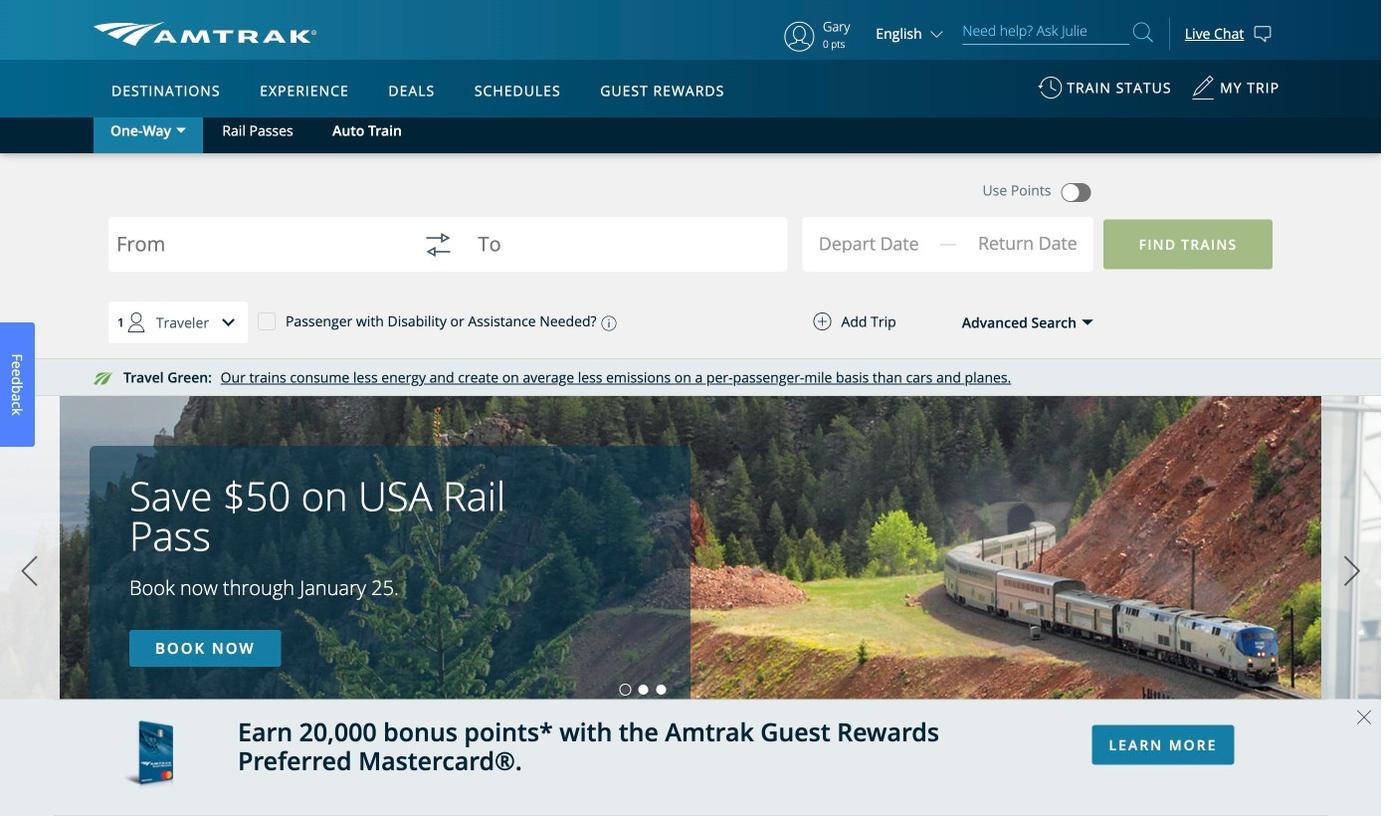 Task type: locate. For each thing, give the bounding box(es) containing it.
next image
[[1337, 546, 1367, 596]]

Please enter your search item search field
[[963, 19, 1129, 45]]

application
[[168, 176, 645, 455]]

None field
[[116, 221, 398, 286], [478, 221, 760, 286], [823, 222, 960, 272], [823, 222, 960, 272]]

none field the from
[[116, 221, 398, 286]]

None checkbox
[[258, 311, 276, 329]]

previous image
[[14, 546, 44, 596]]

slide 2 tab
[[639, 685, 648, 695]]

plus icon image
[[813, 312, 831, 330]]

click to add the number travelers and discount types image
[[209, 303, 249, 342]]

From text field
[[116, 233, 398, 261]]

switch departure and arrival stations. image
[[414, 221, 462, 269]]

banner
[[0, 0, 1381, 469]]

amtrak guest rewards preferred mastercard image
[[123, 720, 173, 795]]

open image
[[1082, 319, 1094, 326]]



Task type: vqa. For each thing, say whether or not it's contained in the screenshot.
Building
no



Task type: describe. For each thing, give the bounding box(es) containing it.
slide 1 tab
[[621, 685, 631, 695]]

regions map image
[[168, 176, 645, 455]]

search icon image
[[1133, 18, 1153, 46]]

slide 3 tab
[[656, 685, 666, 695]]

select caret image
[[176, 128, 186, 133]]

amtrak sustains leaf icon image
[[94, 373, 113, 385]]

choose a slide to display tab list
[[0, 685, 670, 695]]

none field to
[[478, 221, 760, 286]]

more information about accessible travel requests. image
[[597, 316, 617, 331]]

passenger image
[[116, 303, 156, 342]]

amtrak image
[[94, 22, 317, 46]]

To text field
[[478, 233, 760, 261]]



